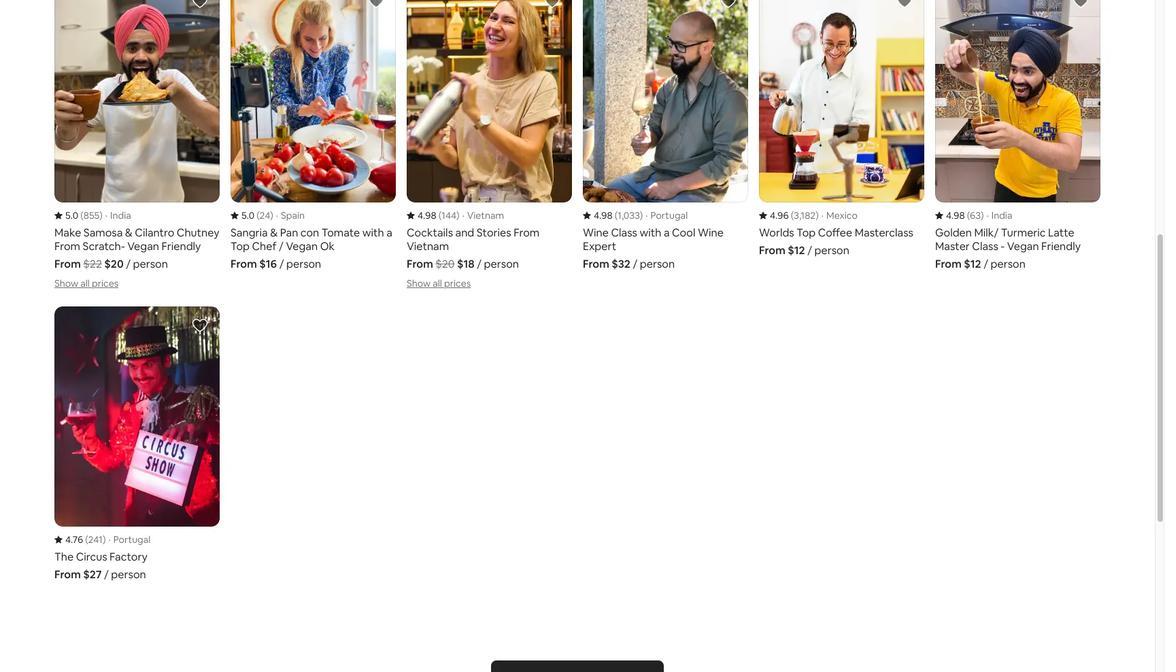 Task type: vqa. For each thing, say whether or not it's contained in the screenshot.
5.0 ( 24 )'s ·
yes



Task type: describe. For each thing, give the bounding box(es) containing it.
from for 5.0 ( 24 )
[[231, 257, 257, 271]]

rating 4.96 out of 5; 3,182 reviews image
[[759, 210, 819, 222]]

save this experience image for 5.0 ( 24 )
[[368, 0, 384, 10]]

5.0 ( 24 )
[[241, 210, 273, 222]]

from for 4.98 ( 1,033 )
[[583, 257, 609, 271]]

save this experience image for from $12 / person
[[897, 0, 913, 10]]

( for 63
[[967, 210, 970, 222]]

from $16 / person
[[231, 257, 321, 271]]

24
[[260, 210, 270, 222]]

63
[[970, 210, 981, 222]]

· for 4.96 ( 3,182 )
[[822, 210, 824, 222]]

4.76
[[65, 534, 83, 546]]

4.96
[[770, 210, 789, 222]]

show for $22
[[54, 278, 78, 290]]

rating 4.98 out of 5; 63 reviews image
[[935, 210, 984, 222]]

person inside from $20 $18 / person show all prices
[[484, 257, 519, 271]]

· portugal for from $32 / person
[[646, 210, 688, 222]]

4.76 ( 241 )
[[65, 534, 106, 546]]

4.98 ( 144 )
[[418, 210, 460, 222]]

from for 4.96 ( 3,182 )
[[759, 244, 786, 258]]

$16
[[259, 257, 277, 271]]

$18
[[457, 257, 475, 271]]

· for 5.0 ( 855 )
[[105, 210, 108, 222]]

worlds top coffee masterclass group
[[759, 0, 924, 258]]

all for $20
[[433, 278, 442, 290]]

144
[[442, 210, 456, 222]]

( for 241
[[85, 534, 88, 546]]

( for 3,182
[[791, 210, 794, 222]]

5.0 ( 855 )
[[65, 210, 103, 222]]

show for $20
[[407, 278, 431, 290]]

· for 5.0 ( 24 )
[[276, 210, 278, 222]]

) for 4.98 ( 63 )
[[981, 210, 984, 222]]

portugal for from $27 / person
[[113, 534, 151, 546]]

· india for from
[[105, 210, 131, 222]]

) for 4.76 ( 241 )
[[103, 534, 106, 546]]

from $12 / person for 63
[[935, 257, 1026, 271]]

$22
[[83, 257, 102, 271]]

/ for 4.98 ( 1,033 )
[[633, 257, 638, 271]]

india for from
[[110, 210, 131, 222]]

all for $22
[[80, 278, 90, 290]]

person for 4.98 ( 1,033 )
[[640, 257, 675, 271]]

save this experience image for 5.0 ( 855 )
[[192, 0, 208, 10]]

3,182
[[794, 210, 816, 222]]

( for 24
[[257, 210, 260, 222]]

4.98 ( 63 )
[[946, 210, 984, 222]]

from $20 $18 / person show all prices
[[407, 257, 519, 290]]

( for 144
[[439, 210, 442, 222]]

4.98 for from $12
[[946, 210, 965, 222]]

show all prices button for $22
[[54, 278, 118, 290]]

person for 4.98 ( 63 )
[[991, 257, 1026, 271]]

from inside from $20 $18 / person show all prices
[[407, 257, 433, 271]]

person for 4.96 ( 3,182 )
[[815, 244, 850, 258]]

from for 4.76 ( 241 )
[[54, 568, 81, 582]]

india for from $12
[[992, 210, 1013, 222]]

make samosa & cilantro chutney from scratch- vegan friendly group
[[54, 0, 220, 290]]

save this experience image for 4.98 ( 144 )
[[544, 0, 561, 10]]

rating 5.0 out of 5; 24 reviews image
[[231, 210, 273, 222]]

) for 4.96 ( 3,182 )
[[816, 210, 819, 222]]

241
[[88, 534, 103, 546]]

save this experience image for from $27 / person
[[192, 318, 208, 334]]

) for 4.98 ( 1,033 )
[[640, 210, 643, 222]]

· spain
[[276, 210, 305, 222]]

/ inside from $20 $18 / person show all prices
[[477, 257, 482, 271]]

mexico
[[827, 210, 858, 222]]

from $27 / person
[[54, 568, 146, 582]]

( for 1,033
[[615, 210, 618, 222]]

/ for 4.76 ( 241 )
[[104, 568, 109, 582]]

· mexico
[[822, 210, 858, 222]]

portugal for from $32 / person
[[651, 210, 688, 222]]

· for 4.76 ( 241 )
[[108, 534, 111, 546]]

$20 inside from $20 $18 / person show all prices
[[436, 257, 455, 271]]



Task type: locate. For each thing, give the bounding box(es) containing it.
1 $20 from the left
[[104, 257, 124, 271]]

portugal inside wine class with a cool wine expert group
[[651, 210, 688, 222]]

save this experience image inside 'worlds top coffee masterclass' group
[[897, 0, 913, 10]]

· right 24
[[276, 210, 278, 222]]

4.98 left 144
[[418, 210, 436, 222]]

0 horizontal spatial portugal
[[113, 534, 151, 546]]

from left the $27 at the left of the page
[[54, 568, 81, 582]]

show all prices button down $18
[[407, 278, 471, 290]]

india right 855
[[110, 210, 131, 222]]

show inside from $22 $20 / person show all prices
[[54, 278, 78, 290]]

/ right $16
[[279, 257, 284, 271]]

1 horizontal spatial india
[[992, 210, 1013, 222]]

2 4.98 from the left
[[594, 210, 613, 222]]

portugal right "241"
[[113, 534, 151, 546]]

· india right 63
[[987, 210, 1013, 222]]

show
[[54, 278, 78, 290], [407, 278, 431, 290]]

prices
[[92, 278, 118, 290], [444, 278, 471, 290]]

1 horizontal spatial from $12 / person
[[935, 257, 1026, 271]]

0 horizontal spatial save this experience image
[[192, 318, 208, 334]]

2 horizontal spatial save this experience image
[[897, 0, 913, 10]]

1 · india from the left
[[105, 210, 131, 222]]

· portugal inside wine class with a cool wine expert group
[[646, 210, 688, 222]]

1 vertical spatial portugal
[[113, 534, 151, 546]]

prices for $18
[[444, 278, 471, 290]]

1 horizontal spatial · india
[[987, 210, 1013, 222]]

0 vertical spatial · portugal
[[646, 210, 688, 222]]

) inside the circus factory group
[[103, 534, 106, 546]]

· portugal right "241"
[[108, 534, 151, 546]]

$20 left $18
[[436, 257, 455, 271]]

) inside wine class with a cool wine expert group
[[640, 210, 643, 222]]

( inside make samosa & cilantro chutney from scratch- vegan friendly group
[[80, 210, 83, 222]]

1 horizontal spatial $12
[[964, 257, 981, 271]]

/ right the $27 at the left of the page
[[104, 568, 109, 582]]

1 horizontal spatial save this experience image
[[720, 0, 737, 10]]

india inside "golden milk/ turmeric latte master class - vegan friendly" group
[[992, 210, 1013, 222]]

show all prices button for $20
[[407, 278, 471, 290]]

1 5.0 from the left
[[65, 210, 78, 222]]

0 horizontal spatial 5.0
[[65, 210, 78, 222]]

show all prices button down $22
[[54, 278, 118, 290]]

from down the 4.96
[[759, 244, 786, 258]]

1 all from the left
[[80, 278, 90, 290]]

wine class with a cool wine expert group
[[583, 0, 748, 271]]

from $12 / person inside 'worlds top coffee masterclass' group
[[759, 244, 850, 258]]

$12 inside 'worlds top coffee masterclass' group
[[788, 244, 805, 258]]

0 vertical spatial portugal
[[651, 210, 688, 222]]

( inside 'worlds top coffee masterclass' group
[[791, 210, 794, 222]]

2 save this experience image from the left
[[368, 0, 384, 10]]

all inside from $20 $18 / person show all prices
[[433, 278, 442, 290]]

from $12 / person down 63
[[935, 257, 1026, 271]]

) inside sangria & pan con tomate with a top chef / vegan ok group
[[270, 210, 273, 222]]

portugal right 1,033
[[651, 210, 688, 222]]

from inside the circus factory group
[[54, 568, 81, 582]]

0 horizontal spatial prices
[[92, 278, 118, 290]]

$12
[[788, 244, 805, 258], [964, 257, 981, 271]]

· inside cocktails and stories from vietnam group
[[462, 210, 465, 222]]

0 horizontal spatial india
[[110, 210, 131, 222]]

rating 4.76 out of 5; 241 reviews image
[[54, 534, 106, 546]]

0 horizontal spatial · india
[[105, 210, 131, 222]]

) inside "golden milk/ turmeric latte master class - vegan friendly" group
[[981, 210, 984, 222]]

from left $18
[[407, 257, 433, 271]]

person inside sangria & pan con tomate with a top chef / vegan ok group
[[286, 257, 321, 271]]

save this experience image inside the circus factory group
[[192, 318, 208, 334]]

india right 63
[[992, 210, 1013, 222]]

rating 4.98 out of 5; 144 reviews image
[[407, 210, 460, 222]]

· right 3,182
[[822, 210, 824, 222]]

from inside "golden milk/ turmeric latte master class - vegan friendly" group
[[935, 257, 962, 271]]

4.98 left 63
[[946, 210, 965, 222]]

5.0 left 855
[[65, 210, 78, 222]]

show all prices button inside cocktails and stories from vietnam group
[[407, 278, 471, 290]]

· india
[[105, 210, 131, 222], [987, 210, 1013, 222]]

( for 855
[[80, 210, 83, 222]]

/ right $22
[[126, 257, 131, 271]]

0 horizontal spatial show all prices button
[[54, 278, 118, 290]]

the circus factory group
[[54, 307, 220, 582]]

rating 4.98 out of 5; 1,033 reviews image
[[583, 210, 643, 222]]

2 show all prices button from the left
[[407, 278, 471, 290]]

1 india from the left
[[110, 210, 131, 222]]

5.0 for from $16
[[241, 210, 255, 222]]

from $12 / person down 3,182
[[759, 244, 850, 258]]

· inside wine class with a cool wine expert group
[[646, 210, 648, 222]]

show inside from $20 $18 / person show all prices
[[407, 278, 431, 290]]

person inside from $22 $20 / person show all prices
[[133, 257, 168, 271]]

1 horizontal spatial portugal
[[651, 210, 688, 222]]

· inside make samosa & cilantro chutney from scratch- vegan friendly group
[[105, 210, 108, 222]]

( inside the circus factory group
[[85, 534, 88, 546]]

/ for 4.98 ( 63 )
[[984, 257, 988, 271]]

0 horizontal spatial from $12 / person
[[759, 244, 850, 258]]

/ inside 'worlds top coffee masterclass' group
[[808, 244, 812, 258]]

4.98 ( 1,033 )
[[594, 210, 643, 222]]

1 show all prices button from the left
[[54, 278, 118, 290]]

2 $20 from the left
[[436, 257, 455, 271]]

from down rating 4.98 out of 5; 63 reviews image
[[935, 257, 962, 271]]

prices down $22
[[92, 278, 118, 290]]

· inside "golden milk/ turmeric latte master class - vegan friendly" group
[[987, 210, 989, 222]]

person inside "golden milk/ turmeric latte master class - vegan friendly" group
[[991, 257, 1026, 271]]

) inside make samosa & cilantro chutney from scratch- vegan friendly group
[[100, 210, 103, 222]]

1 vertical spatial · portugal
[[108, 534, 151, 546]]

rating 5.0 out of 5; 855 reviews image
[[54, 210, 103, 222]]

) for 4.98 ( 144 )
[[456, 210, 460, 222]]

855
[[83, 210, 100, 222]]

3 save this experience image from the left
[[544, 0, 561, 10]]

from inside from $22 $20 / person show all prices
[[54, 257, 81, 271]]

4.98 inside wine class with a cool wine expert group
[[594, 210, 613, 222]]

4.98 inside cocktails and stories from vietnam group
[[418, 210, 436, 222]]

1 horizontal spatial 5.0
[[241, 210, 255, 222]]

1,033
[[618, 210, 640, 222]]

) for 5.0 ( 855 )
[[100, 210, 103, 222]]

5.0
[[65, 210, 78, 222], [241, 210, 255, 222]]

) inside 'worlds top coffee masterclass' group
[[816, 210, 819, 222]]

/ inside from $22 $20 / person show all prices
[[126, 257, 131, 271]]

/ inside wine class with a cool wine expert group
[[633, 257, 638, 271]]

$32
[[612, 257, 631, 271]]

( inside cocktails and stories from vietnam group
[[439, 210, 442, 222]]

· inside 'worlds top coffee masterclass' group
[[822, 210, 824, 222]]

prices inside from $22 $20 / person show all prices
[[92, 278, 118, 290]]

· vietnam
[[462, 210, 504, 222]]

2 all from the left
[[433, 278, 442, 290]]

person inside the circus factory group
[[111, 568, 146, 582]]

) for 5.0 ( 24 )
[[270, 210, 273, 222]]

/ down 3,182
[[808, 244, 812, 258]]

2 india from the left
[[992, 210, 1013, 222]]

from left $32
[[583, 257, 609, 271]]

all inside from $22 $20 / person show all prices
[[80, 278, 90, 290]]

/ right $32
[[633, 257, 638, 271]]

save this experience image
[[720, 0, 737, 10], [897, 0, 913, 10], [192, 318, 208, 334]]

( inside wine class with a cool wine expert group
[[615, 210, 618, 222]]

· portugal inside the circus factory group
[[108, 534, 151, 546]]

· portugal
[[646, 210, 688, 222], [108, 534, 151, 546]]

2 prices from the left
[[444, 278, 471, 290]]

spain
[[281, 210, 305, 222]]

cocktails and stories from vietnam group
[[407, 0, 572, 290]]

person inside 'worlds top coffee masterclass' group
[[815, 244, 850, 258]]

prices for $20
[[92, 278, 118, 290]]

$12 inside "golden milk/ turmeric latte master class - vegan friendly" group
[[964, 257, 981, 271]]

1 horizontal spatial show all prices button
[[407, 278, 471, 290]]

$12 for 63
[[964, 257, 981, 271]]

1 horizontal spatial prices
[[444, 278, 471, 290]]

portugal
[[651, 210, 688, 222], [113, 534, 151, 546]]

· india inside "golden milk/ turmeric latte master class - vegan friendly" group
[[987, 210, 1013, 222]]

1 horizontal spatial all
[[433, 278, 442, 290]]

from inside 'worlds top coffee masterclass' group
[[759, 244, 786, 258]]

from inside sangria & pan con tomate with a top chef / vegan ok group
[[231, 257, 257, 271]]

· india right 855
[[105, 210, 131, 222]]

4.98 for from $32
[[594, 210, 613, 222]]

1 horizontal spatial · portugal
[[646, 210, 688, 222]]

person
[[815, 244, 850, 258], [133, 257, 168, 271], [286, 257, 321, 271], [484, 257, 519, 271], [640, 257, 675, 271], [991, 257, 1026, 271], [111, 568, 146, 582]]

4.98 for from
[[418, 210, 436, 222]]

all
[[80, 278, 90, 290], [433, 278, 442, 290]]

5.0 inside sangria & pan con tomate with a top chef / vegan ok group
[[241, 210, 255, 222]]

from $12 / person
[[759, 244, 850, 258], [935, 257, 1026, 271]]

$12 for 3,182
[[788, 244, 805, 258]]

· for 4.98 ( 144 )
[[462, 210, 465, 222]]

/ inside group
[[984, 257, 988, 271]]

/ inside group
[[279, 257, 284, 271]]

2 · india from the left
[[987, 210, 1013, 222]]

india inside make samosa & cilantro chutney from scratch- vegan friendly group
[[110, 210, 131, 222]]

2 horizontal spatial 4.98
[[946, 210, 965, 222]]

5.0 inside make samosa & cilantro chutney from scratch- vegan friendly group
[[65, 210, 78, 222]]

$20
[[104, 257, 124, 271], [436, 257, 455, 271]]

person inside wine class with a cool wine expert group
[[640, 257, 675, 271]]

1 4.98 from the left
[[418, 210, 436, 222]]

/ down '4.98 ( 63 )'
[[984, 257, 988, 271]]

)
[[100, 210, 103, 222], [270, 210, 273, 222], [456, 210, 460, 222], [640, 210, 643, 222], [816, 210, 819, 222], [981, 210, 984, 222], [103, 534, 106, 546]]

3 4.98 from the left
[[946, 210, 965, 222]]

5.0 left 24
[[241, 210, 255, 222]]

· inside the circus factory group
[[108, 534, 111, 546]]

show all prices button inside make samosa & cilantro chutney from scratch- vegan friendly group
[[54, 278, 118, 290]]

4.96 ( 3,182 )
[[770, 210, 819, 222]]

from for 4.98 ( 63 )
[[935, 257, 962, 271]]

save this experience image inside sangria & pan con tomate with a top chef / vegan ok group
[[368, 0, 384, 10]]

· portugal right 1,033
[[646, 210, 688, 222]]

0 horizontal spatial 4.98
[[418, 210, 436, 222]]

( inside "golden milk/ turmeric latte master class - vegan friendly" group
[[967, 210, 970, 222]]

0 horizontal spatial · portugal
[[108, 534, 151, 546]]

2 show from the left
[[407, 278, 431, 290]]

portugal inside the circus factory group
[[113, 534, 151, 546]]

/
[[808, 244, 812, 258], [126, 257, 131, 271], [279, 257, 284, 271], [477, 257, 482, 271], [633, 257, 638, 271], [984, 257, 988, 271], [104, 568, 109, 582]]

) inside cocktails and stories from vietnam group
[[456, 210, 460, 222]]

1 show from the left
[[54, 278, 78, 290]]

5.0 for from
[[65, 210, 78, 222]]

$20 right $22
[[104, 257, 124, 271]]

4.98 left 1,033
[[594, 210, 613, 222]]

1 horizontal spatial show
[[407, 278, 431, 290]]

$12 down the 4.96 ( 3,182 )
[[788, 244, 805, 258]]

· inside sangria & pan con tomate with a top chef / vegan ok group
[[276, 210, 278, 222]]

· right 855
[[105, 210, 108, 222]]

india
[[110, 210, 131, 222], [992, 210, 1013, 222]]

person for 4.76 ( 241 )
[[111, 568, 146, 582]]

save this experience image for 4.98 ( 63 )
[[1073, 0, 1089, 10]]

$12 down 63
[[964, 257, 981, 271]]

· for 4.98 ( 1,033 )
[[646, 210, 648, 222]]

( inside sangria & pan con tomate with a top chef / vegan ok group
[[257, 210, 260, 222]]

0 horizontal spatial $20
[[104, 257, 124, 271]]

4.98
[[418, 210, 436, 222], [594, 210, 613, 222], [946, 210, 965, 222]]

· india inside make samosa & cilantro chutney from scratch- vegan friendly group
[[105, 210, 131, 222]]

from left $22
[[54, 257, 81, 271]]

0 horizontal spatial $12
[[788, 244, 805, 258]]

· portugal for from $27 / person
[[108, 534, 151, 546]]

0 horizontal spatial show
[[54, 278, 78, 290]]

· right 1,033
[[646, 210, 648, 222]]

prices inside from $20 $18 / person show all prices
[[444, 278, 471, 290]]

save this experience image for from $32 / person
[[720, 0, 737, 10]]

1 save this experience image from the left
[[192, 0, 208, 10]]

/ inside the circus factory group
[[104, 568, 109, 582]]

from $22 $20 / person show all prices
[[54, 257, 168, 290]]

sangria & pan con tomate with a top chef / vegan ok group
[[231, 0, 396, 271]]

from
[[759, 244, 786, 258], [54, 257, 81, 271], [231, 257, 257, 271], [407, 257, 433, 271], [583, 257, 609, 271], [935, 257, 962, 271], [54, 568, 81, 582]]

4.98 inside "golden milk/ turmeric latte master class - vegan friendly" group
[[946, 210, 965, 222]]

4 save this experience image from the left
[[1073, 0, 1089, 10]]

person for 5.0 ( 24 )
[[286, 257, 321, 271]]

from inside wine class with a cool wine expert group
[[583, 257, 609, 271]]

· for 4.98 ( 63 )
[[987, 210, 989, 222]]

prices down $18
[[444, 278, 471, 290]]

0 horizontal spatial all
[[80, 278, 90, 290]]

·
[[105, 210, 108, 222], [276, 210, 278, 222], [462, 210, 465, 222], [646, 210, 648, 222], [822, 210, 824, 222], [987, 210, 989, 222], [108, 534, 111, 546]]

/ for 5.0 ( 24 )
[[279, 257, 284, 271]]

from left $16
[[231, 257, 257, 271]]

vietnam
[[467, 210, 504, 222]]

(
[[80, 210, 83, 222], [257, 210, 260, 222], [439, 210, 442, 222], [615, 210, 618, 222], [791, 210, 794, 222], [967, 210, 970, 222], [85, 534, 88, 546]]

/ for 4.96 ( 3,182 )
[[808, 244, 812, 258]]

from $12 / person for 3,182
[[759, 244, 850, 258]]

from $32 / person
[[583, 257, 675, 271]]

2 5.0 from the left
[[241, 210, 255, 222]]

· india for from $12
[[987, 210, 1013, 222]]

1 horizontal spatial $20
[[436, 257, 455, 271]]

/ right $18
[[477, 257, 482, 271]]

· right 144
[[462, 210, 465, 222]]

$27
[[83, 568, 102, 582]]

· right "241"
[[108, 534, 111, 546]]

save this experience image
[[192, 0, 208, 10], [368, 0, 384, 10], [544, 0, 561, 10], [1073, 0, 1089, 10]]

show all prices button
[[54, 278, 118, 290], [407, 278, 471, 290]]

golden milk/ turmeric latte master class - vegan friendly group
[[935, 0, 1101, 271]]

1 horizontal spatial 4.98
[[594, 210, 613, 222]]

save this experience image inside wine class with a cool wine expert group
[[720, 0, 737, 10]]

$20 inside from $22 $20 / person show all prices
[[104, 257, 124, 271]]

from $12 / person inside "golden milk/ turmeric latte master class - vegan friendly" group
[[935, 257, 1026, 271]]

1 prices from the left
[[92, 278, 118, 290]]

· right 63
[[987, 210, 989, 222]]



